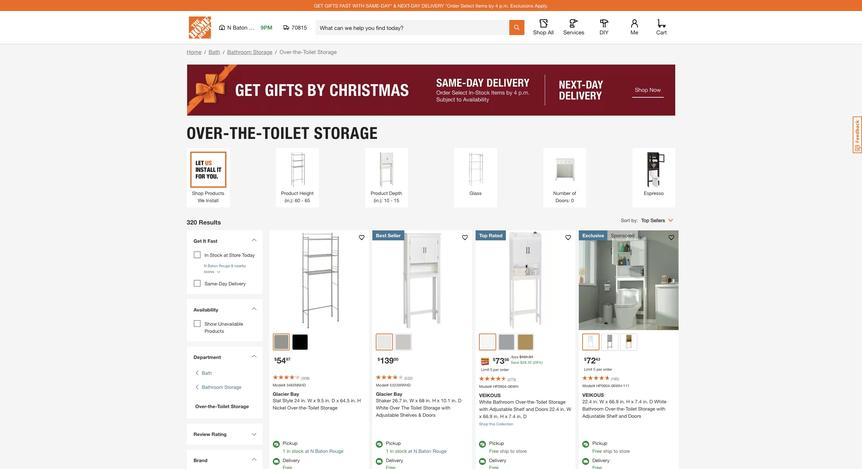 Task type: locate. For each thing, give the bounding box(es) containing it.
model# hp0904-06wh
[[479, 384, 518, 389]]

68
[[419, 398, 425, 404]]

by
[[489, 3, 494, 8]]

0 horizontal spatial 1
[[283, 448, 285, 454]]

4 pickup from the left
[[592, 440, 607, 446]]

2 horizontal spatial white image
[[584, 335, 598, 349]]

the
[[401, 405, 409, 411]]

d inside glacier bay slat style 24 in. w x 9.5 in. d x 64.5 in. h nickel over-the-toilet storage
[[332, 398, 335, 404]]

bath right home at top
[[209, 49, 220, 55]]

bath link right back caret icon
[[202, 369, 212, 377]]

w inside veikous white bathroom over-the-toilet storage with adjustable shelf and doors 22.4 in. w x 66.9 in. h x 7.4 in. d shop this collection
[[567, 406, 571, 412]]

$
[[519, 355, 522, 359], [274, 357, 277, 362], [378, 357, 380, 362], [584, 357, 586, 362], [493, 357, 495, 362], [520, 360, 522, 365]]

73
[[495, 356, 504, 366]]

storage inside glacier bay shaker 26.7 in. w x 68 in. h x 10.1 in. d white over the toilet storage with adjustable shelves & doors
[[423, 405, 440, 411]]

1
[[283, 448, 285, 454], [386, 448, 389, 454]]

1 to from the left
[[510, 448, 515, 454]]

1 horizontal spatial available for pickup image
[[582, 441, 589, 448]]

product up 10
[[371, 190, 388, 196]]

store
[[229, 252, 241, 258]]

home / bath / bathroom storage / over-the-toilet storage
[[187, 49, 337, 55]]

$ inside $ 72 43
[[584, 357, 586, 362]]

2 (in.): from the left
[[374, 197, 383, 203]]

pickup for best seller
[[386, 440, 401, 446]]

1 free from the left
[[489, 448, 499, 454]]

& inside n baton rouge & nearby stores
[[231, 263, 233, 268]]

glacier for 54
[[273, 391, 289, 397]]

0 horizontal spatial veikous
[[479, 393, 501, 398]]

white inside veikous 22.4 in. w x 66.9 in. h x 7.4 in. d white bathroom over-the-toilet storage with adjustable shelf and doors
[[654, 399, 666, 405]]

bay for 54
[[290, 391, 299, 397]]

top left rated
[[479, 232, 487, 238]]

0 horizontal spatial pickup 1 in stock at n baton rouge
[[283, 440, 343, 454]]

1 horizontal spatial bay
[[394, 391, 402, 397]]

in
[[205, 252, 209, 258]]

h inside glacier bay slat style 24 in. w x 9.5 in. d x 64.5 in. h nickel over-the-toilet storage
[[357, 398, 361, 404]]

limit down '72'
[[584, 367, 592, 371]]

0 horizontal spatial gray image
[[499, 335, 514, 350]]

shop for shop products we install
[[192, 190, 204, 196]]

1 bay from the left
[[290, 391, 299, 397]]

d
[[332, 398, 335, 404], [458, 398, 461, 404], [649, 399, 653, 405], [523, 414, 527, 419]]

white image up "139"
[[377, 335, 392, 349]]

the- inside veikous 22.4 in. w x 66.9 in. h x 7.4 in. d white bathroom over-the-toilet storage with adjustable shelf and doors
[[617, 406, 626, 412]]

0 horizontal spatial 7.4
[[509, 414, 516, 419]]

adjustable inside glacier bay shaker 26.7 in. w x 68 in. h x 10.1 in. d white over the toilet storage with adjustable shelves & doors
[[376, 412, 399, 418]]

bay inside glacier bay slat style 24 in. w x 9.5 in. d x 64.5 in. h nickel over-the-toilet storage
[[290, 391, 299, 397]]

limit
[[584, 367, 592, 371], [481, 368, 489, 372]]

number of doors: 0
[[553, 190, 576, 203]]

0 vertical spatial 7.4
[[635, 399, 642, 405]]

available shipping image
[[376, 458, 383, 465], [582, 458, 589, 465]]

model# left 06wh
[[479, 384, 492, 389]]

9pm
[[261, 24, 272, 31]]

available for pickup image
[[273, 441, 280, 448], [582, 441, 589, 448]]

veikous down model# hp0904-06wh-111
[[582, 392, 604, 398]]

. up 35
[[528, 355, 529, 359]]

white image
[[377, 335, 392, 349], [481, 335, 495, 349], [584, 335, 598, 349]]

depth
[[389, 190, 402, 196]]

glacier inside glacier bay shaker 26.7 in. w x 68 in. h x 10.1 in. d white over the toilet storage with adjustable shelves & doors
[[376, 391, 392, 397]]

adjustable down "over"
[[376, 412, 399, 418]]

1 horizontal spatial available for pickup image
[[479, 441, 486, 448]]

1 glacier from the left
[[273, 391, 289, 397]]

2 / from the left
[[223, 49, 224, 55]]

1 vertical spatial 66.9
[[483, 414, 492, 419]]

free
[[489, 448, 499, 454], [592, 448, 602, 454]]

0 horizontal spatial free
[[489, 448, 499, 454]]

0 horizontal spatial limit
[[481, 368, 489, 372]]

and inside veikous white bathroom over-the-toilet storage with adjustable shelf and doors 22.4 in. w x 66.9 in. h x 7.4 in. d shop this collection
[[526, 406, 534, 412]]

0 horizontal spatial with
[[441, 405, 450, 411]]

0 horizontal spatial per
[[493, 368, 499, 372]]

products down show
[[205, 328, 224, 334]]

1 horizontal spatial pickup free ship to store
[[592, 440, 630, 454]]

1 vertical spatial products
[[205, 328, 224, 334]]

1 product from the left
[[281, 190, 298, 196]]

2 free from the left
[[592, 448, 602, 454]]

available shipping image
[[273, 458, 280, 465], [479, 458, 486, 465]]

( up 06wh
[[508, 377, 509, 382]]

2 horizontal spatial at
[[408, 448, 412, 454]]

this
[[489, 422, 495, 426]]

- right 10
[[391, 197, 393, 203]]

$ right /box
[[519, 355, 522, 359]]

brand link
[[190, 453, 259, 469]]

white image up '72'
[[584, 335, 598, 349]]

1 horizontal spatial ship
[[603, 448, 612, 454]]

1 vertical spatial bath
[[202, 370, 212, 376]]

available for pickup image
[[376, 441, 383, 448], [479, 441, 486, 448]]

&
[[393, 3, 396, 8], [231, 263, 233, 268], [418, 412, 421, 418]]

bathroom storage
[[202, 384, 241, 390]]

1 vertical spatial 22.4
[[549, 406, 559, 412]]

0 vertical spatial bathroom storage link
[[227, 49, 272, 55]]

fast
[[340, 3, 351, 8]]

2 pickup from the left
[[386, 440, 401, 446]]

) for 54
[[309, 376, 309, 380]]

1 horizontal spatial shelf
[[607, 413, 617, 419]]

& left nearby
[[231, 263, 233, 268]]

0 horizontal spatial glacier
[[273, 391, 289, 397]]

2 available shipping image from the left
[[479, 458, 486, 465]]

3 white image from the left
[[584, 335, 598, 349]]

1 horizontal spatial n baton rouge link
[[414, 448, 447, 454]]

28 right 35
[[534, 360, 538, 365]]

1 horizontal spatial stock
[[395, 448, 407, 454]]

185
[[612, 377, 618, 381]]

model# up shaker
[[376, 383, 389, 387]]

0 horizontal spatial shop
[[192, 190, 204, 196]]

model# up slat
[[273, 383, 285, 387]]

532
[[405, 376, 412, 380]]

1 horizontal spatial &
[[393, 3, 396, 8]]

to for top rated
[[510, 448, 515, 454]]

product up '60'
[[281, 190, 298, 196]]

baton inside n baton rouge & nearby stores
[[208, 263, 218, 268]]

bay for 139
[[394, 391, 402, 397]]

0 horizontal spatial and
[[526, 406, 534, 412]]

139
[[380, 356, 394, 365]]

caret icon image for get it fast
[[251, 238, 257, 241]]

1 vertical spatial 7.4
[[509, 414, 516, 419]]

glacier up shaker
[[376, 391, 392, 397]]

bathroom down model# hp0904-06wh-111
[[582, 406, 604, 412]]

services button
[[563, 19, 585, 36]]

$ inside $ 54 97
[[274, 357, 277, 362]]

1 horizontal spatial veikous
[[582, 392, 604, 398]]

0 vertical spatial over-the-toilet storage
[[187, 123, 378, 143]]

bathroom inside veikous white bathroom over-the-toilet storage with adjustable shelf and doors 22.4 in. w x 66.9 in. h x 7.4 in. d shop this collection
[[493, 399, 514, 405]]

1 horizontal spatial -
[[391, 197, 393, 203]]

available shipping image for 1 in stock
[[273, 458, 280, 465]]

caret icon image inside the availability link
[[251, 307, 257, 310]]

gray image for exclusive
[[602, 335, 618, 350]]

white image for 139
[[377, 335, 392, 349]]

rouge
[[249, 24, 265, 31], [219, 263, 230, 268], [329, 448, 343, 454], [433, 448, 447, 454]]

available for pickup image for free
[[582, 441, 589, 448]]

caret icon image inside brand 'link'
[[251, 458, 257, 461]]

1 - from the left
[[302, 197, 303, 203]]

5 up model# hp0904-06wh
[[490, 368, 492, 372]]

1 available shipping image from the left
[[273, 458, 280, 465]]

glacier
[[273, 391, 289, 397], [376, 391, 392, 397]]

1 vertical spatial and
[[619, 413, 627, 419]]

7.4 inside veikous 22.4 in. w x 66.9 in. h x 7.4 in. d white bathroom over-the-toilet storage with adjustable shelf and doors
[[635, 399, 642, 405]]

with
[[352, 3, 364, 8]]

h right 64.5
[[357, 398, 361, 404]]

1 vertical spatial shop
[[192, 190, 204, 196]]

1 horizontal spatial 66.9
[[609, 399, 619, 405]]

style
[[282, 398, 293, 404]]

department link
[[190, 350, 259, 364]]

veikous
[[582, 392, 604, 398], [479, 393, 501, 398]]

1 horizontal spatial white image
[[481, 335, 495, 349]]

0 horizontal spatial to
[[510, 448, 515, 454]]

2 horizontal spatial &
[[418, 412, 421, 418]]

with inside veikous 22.4 in. w x 66.9 in. h x 7.4 in. d white bathroom over-the-toilet storage with adjustable shelf and doors
[[656, 406, 665, 412]]

white bathroom over-the-toilet storage with adjustable shelf and doors 22.4 in. w x 66.9 in. h x 7.4 in. d image
[[476, 230, 576, 330]]

w inside glacier bay shaker 26.7 in. w x 68 in. h x 10.1 in. d white over the toilet storage with adjustable shelves & doors
[[410, 398, 414, 404]]

28 left 35
[[522, 360, 527, 365]]

2 stock from the left
[[395, 448, 407, 454]]

1 store from the left
[[516, 448, 527, 454]]

- inside product height (in.): 60 - 65
[[302, 197, 303, 203]]

1 (in.): from the left
[[285, 197, 293, 203]]

- for 65
[[302, 197, 303, 203]]

2 bay from the left
[[394, 391, 402, 397]]

h left '10.1' in the bottom right of the page
[[432, 398, 436, 404]]

1 horizontal spatial and
[[619, 413, 627, 419]]

& right shelves
[[418, 412, 421, 418]]

3 pickup from the left
[[489, 440, 504, 446]]

bath link right home at top
[[209, 49, 220, 55]]

( 185 )
[[611, 377, 619, 381]]

the home depot logo image
[[189, 17, 211, 39]]

available for pickup image for $
[[479, 441, 486, 448]]

1 horizontal spatial white
[[479, 399, 492, 405]]

0 horizontal spatial available shipping image
[[273, 458, 280, 465]]

0 horizontal spatial doors
[[423, 412, 436, 418]]

1 available for pickup image from the left
[[376, 441, 383, 448]]

& right day*
[[393, 3, 396, 8]]

1 n baton rouge link from the left
[[310, 448, 343, 454]]

0 horizontal spatial /
[[204, 49, 206, 55]]

1 horizontal spatial product
[[371, 190, 388, 196]]

to
[[510, 448, 515, 454], [614, 448, 618, 454]]

0 horizontal spatial 66.9
[[483, 414, 492, 419]]

$ for 139
[[378, 357, 380, 362]]

$ inside $ 73 56
[[493, 357, 495, 362]]

2 horizontal spatial shop
[[533, 29, 546, 35]]

1 horizontal spatial hp0904-
[[596, 384, 611, 388]]

delivery
[[229, 281, 246, 286], [283, 458, 300, 464], [386, 458, 403, 464], [489, 458, 506, 464], [592, 458, 610, 464]]

2 available for pickup image from the left
[[479, 441, 486, 448]]

over- inside veikous 22.4 in. w x 66.9 in. h x 7.4 in. d white bathroom over-the-toilet storage with adjustable shelf and doors
[[605, 406, 617, 412]]

00
[[394, 357, 398, 362]]

1 horizontal spatial shop
[[479, 422, 488, 426]]

(in.): left 10
[[374, 197, 383, 203]]

with inside glacier bay shaker 26.7 in. w x 68 in. h x 10.1 in. d white over the toilet storage with adjustable shelves & doors
[[441, 405, 450, 411]]

back caret image
[[195, 384, 198, 391]]

22.4 in. w x 66.9 in. h x 7.4 in. d white bathroom over-the-toilet storage with adjustable shelf and doors image
[[579, 230, 679, 330]]

1 horizontal spatial at
[[305, 448, 309, 454]]

nearby
[[234, 263, 246, 268]]

0 vertical spatial 22.4
[[582, 399, 592, 405]]

1 yellow image from the left
[[518, 335, 533, 350]]

$ inside $ 139 00
[[378, 357, 380, 362]]

bay up 24
[[290, 391, 299, 397]]

1 white image from the left
[[377, 335, 392, 349]]

1 horizontal spatial 7.4
[[635, 399, 642, 405]]

1 horizontal spatial limit
[[584, 367, 592, 371]]

delivery for exclusive
[[592, 458, 610, 464]]

model# down the limit 5 per order
[[582, 384, 595, 388]]

5 caret icon image from the top
[[251, 458, 257, 461]]

0 vertical spatial &
[[393, 3, 396, 8]]

yellow image for top rated
[[518, 335, 533, 350]]

( for 139
[[405, 376, 405, 380]]

2 vertical spatial &
[[418, 412, 421, 418]]

shelves
[[400, 412, 417, 418]]

gray image up /box
[[499, 335, 514, 350]]

over- inside glacier bay slat style 24 in. w x 9.5 in. d x 64.5 in. h nickel over-the-toilet storage
[[287, 405, 299, 411]]

22.4 inside veikous white bathroom over-the-toilet storage with adjustable shelf and doors 22.4 in. w x 66.9 in. h x 7.4 in. d shop this collection
[[549, 406, 559, 412]]

0 horizontal spatial n baton rouge link
[[310, 448, 343, 454]]

shop inside button
[[533, 29, 546, 35]]

order down $ 73 56
[[500, 368, 509, 372]]

(in.): left '60'
[[285, 197, 293, 203]]

43
[[596, 357, 600, 362]]

0 horizontal spatial white image
[[377, 335, 392, 349]]

model# hp0904-06wh-111
[[582, 384, 629, 388]]

white image for $
[[481, 335, 495, 349]]

shop left this
[[479, 422, 488, 426]]

1 horizontal spatial /
[[223, 49, 224, 55]]

available for pickup image for 1 in stock
[[273, 441, 280, 448]]

22.4 inside veikous 22.4 in. w x 66.9 in. h x 7.4 in. d white bathroom over-the-toilet storage with adjustable shelf and doors
[[582, 399, 592, 405]]

glacier up slat
[[273, 391, 289, 397]]

0 horizontal spatial 28
[[522, 360, 527, 365]]

111
[[623, 384, 629, 388]]

the- inside glacier bay slat style 24 in. w x 9.5 in. d x 64.5 in. h nickel over-the-toilet storage
[[299, 405, 308, 411]]

pickup
[[283, 440, 298, 446], [386, 440, 401, 446], [489, 440, 504, 446], [592, 440, 607, 446]]

bath right back caret icon
[[202, 370, 212, 376]]

1 horizontal spatial free
[[592, 448, 602, 454]]

bathroom down n baton rouge
[[227, 49, 252, 55]]

1 available shipping image from the left
[[376, 458, 383, 465]]

1 horizontal spatial store
[[619, 448, 630, 454]]

1 horizontal spatial 22.4
[[582, 399, 592, 405]]

(in.):
[[285, 197, 293, 203], [374, 197, 383, 203]]

$ 73 56
[[493, 356, 509, 366]]

d inside veikous white bathroom over-the-toilet storage with adjustable shelf and doors 22.4 in. w x 66.9 in. h x 7.4 in. d shop this collection
[[523, 414, 527, 419]]

number of doors: 0 image
[[547, 152, 583, 188]]

and
[[526, 406, 534, 412], [619, 413, 627, 419]]

0 horizontal spatial adjustable
[[376, 412, 399, 418]]

adjustable inside veikous white bathroom over-the-toilet storage with adjustable shelf and doors 22.4 in. w x 66.9 in. h x 7.4 in. d shop this collection
[[489, 406, 512, 412]]

nickel
[[273, 405, 286, 411]]

silver image
[[274, 335, 289, 349]]

toilet inside glacier bay shaker 26.7 in. w x 68 in. h x 10.1 in. d white over the toilet storage with adjustable shelves & doors
[[411, 405, 422, 411]]

1 horizontal spatial order
[[603, 367, 612, 371]]

70815 button
[[283, 24, 307, 31]]

in
[[287, 448, 290, 454], [390, 448, 394, 454]]

0 horizontal spatial yellow image
[[518, 335, 533, 350]]

bathroom down model# hp0904-06wh
[[493, 399, 514, 405]]

veikous down model# hp0904-06wh
[[479, 393, 501, 398]]

hp0904- down ( 185 )
[[596, 384, 611, 388]]

- inside product depth (in.): 10 - 15
[[391, 197, 393, 203]]

h down 111 on the bottom
[[626, 399, 630, 405]]

1 pickup from the left
[[283, 440, 298, 446]]

0 horizontal spatial 22.4
[[549, 406, 559, 412]]

1 horizontal spatial in
[[390, 448, 394, 454]]

yellow image
[[518, 335, 533, 350], [621, 335, 636, 350]]

over-
[[280, 49, 293, 55], [187, 123, 230, 143], [515, 399, 527, 405], [195, 403, 208, 409], [287, 405, 299, 411], [605, 406, 617, 412]]

white image up $ 73 56
[[481, 335, 495, 349]]

1 vertical spatial shelf
[[607, 413, 617, 419]]

shop inside the shop products we install
[[192, 190, 204, 196]]

)
[[309, 376, 309, 380], [412, 376, 413, 380], [618, 377, 619, 381], [515, 377, 516, 382]]

gray image for top rated
[[499, 335, 514, 350]]

gray image up the limit 5 per order
[[602, 335, 618, 350]]

h
[[357, 398, 361, 404], [432, 398, 436, 404], [626, 399, 630, 405], [500, 414, 504, 419]]

0 horizontal spatial available shipping image
[[376, 458, 383, 465]]

top right by:
[[641, 217, 649, 223]]

w inside glacier bay slat style 24 in. w x 9.5 in. d x 64.5 in. h nickel over-the-toilet storage
[[308, 398, 312, 404]]

2 to from the left
[[614, 448, 618, 454]]

top
[[641, 217, 649, 223], [479, 232, 487, 238]]

7.4 inside veikous white bathroom over-the-toilet storage with adjustable shelf and doors 22.4 in. w x 66.9 in. h x 7.4 in. d shop this collection
[[509, 414, 516, 419]]

3 caret icon image from the top
[[251, 355, 257, 358]]

shelf down 06wh
[[514, 406, 524, 412]]

$ left the 56
[[493, 357, 495, 362]]

2 yellow image from the left
[[621, 335, 636, 350]]

order up ( 185 )
[[603, 367, 612, 371]]

products up "install"
[[205, 190, 224, 196]]

2 pickup 1 in stock at n baton rouge from the left
[[386, 440, 447, 454]]

bathroom storage link down n baton rouge
[[227, 49, 272, 55]]

yellow image for exclusive
[[621, 335, 636, 350]]

1 horizontal spatial yellow image
[[621, 335, 636, 350]]

2 available shipping image from the left
[[582, 458, 589, 465]]

0 horizontal spatial (in.):
[[285, 197, 293, 203]]

2 pickup free ship to store from the left
[[592, 440, 630, 454]]

0 horizontal spatial stock
[[292, 448, 304, 454]]

66.9 up this
[[483, 414, 492, 419]]

( up 5323wwhd
[[405, 376, 405, 380]]

caret icon image
[[251, 238, 257, 241], [251, 307, 257, 310], [251, 355, 257, 358], [251, 433, 257, 436], [251, 458, 257, 461]]

storage
[[253, 49, 272, 55], [317, 49, 337, 55], [314, 123, 378, 143], [224, 384, 241, 390], [549, 399, 565, 405], [231, 403, 249, 409], [320, 405, 337, 411], [423, 405, 440, 411], [638, 406, 655, 412]]

bay inside glacier bay shaker 26.7 in. w x 68 in. h x 10.1 in. d white over the toilet storage with adjustable shelves & doors
[[394, 391, 402, 397]]

1 caret icon image from the top
[[251, 238, 257, 241]]

1 gray image from the left
[[499, 335, 514, 350]]

) for limit
[[618, 377, 619, 381]]

shop left all
[[533, 29, 546, 35]]

glacier inside glacier bay slat style 24 in. w x 9.5 in. d x 64.5 in. h nickel over-the-toilet storage
[[273, 391, 289, 397]]

free for top rated
[[489, 448, 499, 454]]

items
[[475, 3, 487, 8]]

stock
[[292, 448, 304, 454], [395, 448, 407, 454]]

0 horizontal spatial hp0904-
[[493, 384, 508, 389]]

doors inside veikous white bathroom over-the-toilet storage with adjustable shelf and doors 22.4 in. w x 66.9 in. h x 7.4 in. d shop this collection
[[535, 406, 548, 412]]

64.5
[[340, 398, 350, 404]]

0 horizontal spatial product
[[281, 190, 298, 196]]

slat style 24 in. w x 9.5 in. d x 64.5 in. h nickel over-the-toilet storage image
[[269, 230, 369, 330]]

hp0904- down ( 273 )
[[493, 384, 508, 389]]

shop products we install image
[[190, 152, 226, 188]]

bathroom storage link up over-the-toilet storage link
[[202, 384, 241, 391]]

available shipping image for 139
[[376, 458, 383, 465]]

products
[[205, 190, 224, 196], [205, 328, 224, 334]]

d inside glacier bay shaker 26.7 in. w x 68 in. h x 10.1 in. d white over the toilet storage with adjustable shelves & doors
[[458, 398, 461, 404]]

gray image
[[396, 335, 411, 350]]

( up 3465nnhd
[[301, 376, 302, 380]]

2 horizontal spatial /
[[275, 49, 277, 55]]

54
[[277, 356, 286, 365]]

1 horizontal spatial glacier
[[376, 391, 392, 397]]

adjustable up collection
[[489, 406, 512, 412]]

1 horizontal spatial (in.):
[[374, 197, 383, 203]]

(in.): inside product depth (in.): 10 - 15
[[374, 197, 383, 203]]

$ for 54
[[274, 357, 277, 362]]

model# for 54
[[273, 383, 285, 387]]

doors inside glacier bay shaker 26.7 in. w x 68 in. h x 10.1 in. d white over the toilet storage with adjustable shelves & doors
[[423, 412, 436, 418]]

1 vertical spatial bathroom storage link
[[202, 384, 241, 391]]

pickup 1 in stock at n baton rouge for 2nd "n baton rouge" link from the right
[[283, 440, 343, 454]]

same-
[[366, 3, 381, 8]]

pickup 1 in stock at n baton rouge for 1st "n baton rouge" link from the right
[[386, 440, 447, 454]]

( right 35
[[533, 360, 534, 365]]

baton
[[233, 24, 247, 31], [208, 263, 218, 268], [315, 448, 328, 454], [418, 448, 431, 454]]

4 caret icon image from the top
[[251, 433, 257, 436]]

2 glacier from the left
[[376, 391, 392, 397]]

2 available for pickup image from the left
[[582, 441, 589, 448]]

product inside product depth (in.): 10 - 15
[[371, 190, 388, 196]]

h inside veikous white bathroom over-the-toilet storage with adjustable shelf and doors 22.4 in. w x 66.9 in. h x 7.4 in. d shop this collection
[[500, 414, 504, 419]]

limit inside /box $ 101 . 91 save $ 28 . 35 ( 28 %) limit 5 per order
[[481, 368, 489, 372]]

unavailable
[[218, 321, 243, 327]]

2 horizontal spatial adjustable
[[582, 413, 605, 419]]

$ for 73
[[493, 357, 495, 362]]

gray image
[[499, 335, 514, 350], [602, 335, 618, 350]]

2 n baton rouge link from the left
[[414, 448, 447, 454]]

toilet inside veikous 22.4 in. w x 66.9 in. h x 7.4 in. d white bathroom over-the-toilet storage with adjustable shelf and doors
[[626, 406, 637, 412]]

0 horizontal spatial available for pickup image
[[376, 441, 383, 448]]

2 in from the left
[[390, 448, 394, 454]]

free for exclusive
[[592, 448, 602, 454]]

over-the-toilet storage
[[187, 123, 378, 143], [195, 403, 249, 409]]

0 vertical spatial 66.9
[[609, 399, 619, 405]]

(in.): inside product height (in.): 60 - 65
[[285, 197, 293, 203]]

glass image
[[458, 152, 494, 188]]

toilet inside glacier bay slat style 24 in. w x 9.5 in. d x 64.5 in. h nickel over-the-toilet storage
[[308, 405, 319, 411]]

- right '60'
[[302, 197, 303, 203]]

back caret image
[[195, 369, 198, 377]]

h up collection
[[500, 414, 504, 419]]

0 horizontal spatial bay
[[290, 391, 299, 397]]

$ left 00
[[378, 357, 380, 362]]

veikous inside veikous 22.4 in. w x 66.9 in. h x 7.4 in. d white bathroom over-the-toilet storage with adjustable shelf and doors
[[582, 392, 604, 398]]

1 horizontal spatial 5
[[593, 367, 596, 371]]

0 horizontal spatial shelf
[[514, 406, 524, 412]]

product for 60
[[281, 190, 298, 196]]

1 ship from the left
[[500, 448, 509, 454]]

Search text field
[[192, 469, 257, 469]]

pickup 1 in stock at n baton rouge
[[283, 440, 343, 454], [386, 440, 447, 454]]

fast
[[207, 238, 217, 244]]

0 vertical spatial products
[[205, 190, 224, 196]]

the- inside veikous white bathroom over-the-toilet storage with adjustable shelf and doors 22.4 in. w x 66.9 in. h x 7.4 in. d shop this collection
[[527, 399, 536, 405]]

2 horizontal spatial doors
[[628, 413, 641, 419]]

5 down $ 72 43
[[593, 367, 596, 371]]

0 horizontal spatial white
[[376, 405, 388, 411]]

order
[[603, 367, 612, 371], [500, 368, 509, 372]]

1 horizontal spatial gray image
[[602, 335, 618, 350]]

review
[[194, 431, 210, 437]]

2 ship from the left
[[603, 448, 612, 454]]

shaker 26.7 in. w x 68 in. h x 10.1 in. d white over the toilet storage with adjustable shelves & doors image
[[373, 230, 472, 330]]

2 horizontal spatial white
[[654, 399, 666, 405]]

2 - from the left
[[391, 197, 393, 203]]

2 product from the left
[[371, 190, 388, 196]]

2 caret icon image from the top
[[251, 307, 257, 310]]

limit up model# hp0904-06wh
[[481, 368, 489, 372]]

product inside product height (in.): 60 - 65
[[281, 190, 298, 196]]

2 store from the left
[[619, 448, 630, 454]]

delivery
[[422, 3, 444, 8]]

. down 101 at bottom right
[[527, 360, 528, 365]]

caret icon image inside get it fast link
[[251, 238, 257, 241]]

bronze image
[[293, 335, 308, 350]]

shop up we
[[192, 190, 204, 196]]

22.4
[[582, 399, 592, 405], [549, 406, 559, 412]]

today
[[242, 252, 255, 258]]

$ left 97
[[274, 357, 277, 362]]

caret icon image inside "department" link
[[251, 355, 257, 358]]

glacier bay shaker 26.7 in. w x 68 in. h x 10.1 in. d white over the toilet storage with adjustable shelves & doors
[[376, 391, 461, 418]]

2 white image from the left
[[481, 335, 495, 349]]

66.9 down 06wh-
[[609, 399, 619, 405]]

per down the 73 on the right bottom of page
[[493, 368, 499, 372]]

bay up "26.7"
[[394, 391, 402, 397]]

adjustable down model# hp0904-06wh-111
[[582, 413, 605, 419]]

review rating
[[194, 431, 227, 437]]

1 pickup 1 in stock at n baton rouge from the left
[[283, 440, 343, 454]]

per down 43
[[597, 367, 602, 371]]

0 horizontal spatial pickup free ship to store
[[489, 440, 527, 454]]

ship
[[500, 448, 509, 454], [603, 448, 612, 454]]

me button
[[623, 19, 645, 36]]

we
[[198, 197, 205, 203]]

available for pickup image for 139
[[376, 441, 383, 448]]

$ left 43
[[584, 357, 586, 362]]

1 pickup free ship to store from the left
[[489, 440, 527, 454]]

1 horizontal spatial with
[[479, 406, 488, 412]]

veikous inside veikous white bathroom over-the-toilet storage with adjustable shelf and doors 22.4 in. w x 66.9 in. h x 7.4 in. d shop this collection
[[479, 393, 501, 398]]

toilet inside over-the-toilet storage link
[[217, 403, 229, 409]]

shelf down 06wh-
[[607, 413, 617, 419]]

0 horizontal spatial order
[[500, 368, 509, 372]]

1 available for pickup image from the left
[[273, 441, 280, 448]]

2 gray image from the left
[[602, 335, 618, 350]]

60
[[295, 197, 300, 203]]

store for top rated
[[516, 448, 527, 454]]

1 vertical spatial top
[[479, 232, 487, 238]]

glacier for 139
[[376, 391, 392, 397]]



Task type: describe. For each thing, give the bounding box(es) containing it.
1 horizontal spatial per
[[597, 367, 602, 371]]

storage inside over-the-toilet storage link
[[231, 403, 249, 409]]

stores
[[204, 269, 214, 274]]

1 vertical spatial .
[[527, 360, 528, 365]]

next-
[[398, 3, 411, 8]]

0 vertical spatial top
[[641, 217, 649, 223]]

best
[[376, 232, 386, 238]]

0 vertical spatial bath
[[209, 49, 220, 55]]

$ 139 00
[[378, 356, 398, 365]]

(in.): for 10
[[374, 197, 383, 203]]

product for 10
[[371, 190, 388, 196]]

rouge inside n baton rouge & nearby stores
[[219, 263, 230, 268]]

( for $
[[508, 377, 509, 382]]

n inside n baton rouge & nearby stores
[[204, 263, 207, 268]]

number
[[553, 190, 571, 196]]

order inside /box $ 101 . 91 save $ 28 . 35 ( 28 %) limit 5 per order
[[500, 368, 509, 372]]

store for exclusive
[[619, 448, 630, 454]]

product depth (in.): 10 - 15 image
[[368, 152, 405, 188]]

hp0904- for top rated
[[493, 384, 508, 389]]

( for 54
[[301, 376, 302, 380]]

veikous for white
[[479, 393, 501, 398]]

h inside veikous 22.4 in. w x 66.9 in. h x 7.4 in. d white bathroom over-the-toilet storage with adjustable shelf and doors
[[626, 399, 630, 405]]

product depth (in.): 10 - 15
[[371, 190, 402, 203]]

day
[[219, 281, 227, 286]]

review rating link
[[194, 431, 238, 438]]

product height (in.): 60 - 65 link
[[279, 152, 315, 204]]

10
[[384, 197, 389, 203]]

gifts
[[325, 3, 338, 8]]

pickup free ship to store for top rated
[[489, 440, 527, 454]]

shaker
[[376, 398, 391, 404]]

- for 15
[[391, 197, 393, 203]]

by:
[[631, 217, 638, 223]]

slat
[[273, 398, 281, 404]]

0 vertical spatial bath link
[[209, 49, 220, 55]]

308
[[302, 376, 309, 380]]

$ right "save"
[[520, 360, 522, 365]]

1 stock from the left
[[292, 448, 304, 454]]

26.7
[[392, 398, 402, 404]]

white inside veikous white bathroom over-the-toilet storage with adjustable shelf and doors 22.4 in. w x 66.9 in. h x 7.4 in. d shop this collection
[[479, 399, 492, 405]]

veikous 22.4 in. w x 66.9 in. h x 7.4 in. d white bathroom over-the-toilet storage with adjustable shelf and doors
[[582, 392, 666, 419]]

it
[[203, 238, 206, 244]]

select
[[461, 3, 474, 8]]

exclusions
[[510, 3, 533, 8]]

save
[[511, 360, 519, 365]]

model# for limit
[[582, 384, 595, 388]]

& inside glacier bay shaker 26.7 in. w x 68 in. h x 10.1 in. d white over the toilet storage with adjustable shelves & doors
[[418, 412, 421, 418]]

pickup for exclusive
[[592, 440, 607, 446]]

glass
[[470, 190, 482, 196]]

0 horizontal spatial at
[[224, 252, 228, 258]]

product height (in.): 60 - 65 image
[[279, 152, 315, 188]]

hp0904- for exclusive
[[596, 384, 611, 388]]

diy button
[[593, 19, 615, 36]]

n baton rouge
[[227, 24, 265, 31]]

per inside /box $ 101 . 91 save $ 28 . 35 ( 28 %) limit 5 per order
[[493, 368, 499, 372]]

24
[[294, 398, 300, 404]]

availability link
[[190, 303, 259, 318]]

shop for shop all
[[533, 29, 546, 35]]

h inside glacier bay shaker 26.7 in. w x 68 in. h x 10.1 in. d white over the toilet storage with adjustable shelves & doors
[[432, 398, 436, 404]]

) for 139
[[412, 376, 413, 380]]

availability
[[194, 307, 218, 313]]

1 28 from the left
[[522, 360, 527, 365]]

0 horizontal spatial top
[[479, 232, 487, 238]]

home link
[[187, 49, 201, 55]]

0 vertical spatial .
[[528, 355, 529, 359]]

to for exclusive
[[614, 448, 618, 454]]

66.9 inside veikous 22.4 in. w x 66.9 in. h x 7.4 in. d white bathroom over-the-toilet storage with adjustable shelf and doors
[[609, 399, 619, 405]]

storage inside veikous 22.4 in. w x 66.9 in. h x 7.4 in. d white bathroom over-the-toilet storage with adjustable shelf and doors
[[638, 406, 655, 412]]

3 / from the left
[[275, 49, 277, 55]]

ship for exclusive
[[603, 448, 612, 454]]

show unavailable products
[[205, 321, 243, 334]]

over-the-toilet storage link
[[194, 403, 256, 410]]

shelf inside veikous 22.4 in. w x 66.9 in. h x 7.4 in. d white bathroom over-the-toilet storage with adjustable shelf and doors
[[607, 413, 617, 419]]

(in.): for 60
[[285, 197, 293, 203]]

66.9 inside veikous white bathroom over-the-toilet storage with adjustable shelf and doors 22.4 in. w x 66.9 in. h x 7.4 in. d shop this collection
[[483, 414, 492, 419]]

me
[[631, 29, 638, 35]]

/box
[[511, 355, 518, 359]]

5 inside /box $ 101 . 91 save $ 28 . 35 ( 28 %) limit 5 per order
[[490, 368, 492, 372]]

/box $ 101 . 91 save $ 28 . 35 ( 28 %) limit 5 per order
[[481, 355, 543, 372]]

day
[[411, 3, 420, 8]]

model# for 139
[[376, 383, 389, 387]]

over
[[390, 405, 400, 411]]

glacier bay slat style 24 in. w x 9.5 in. d x 64.5 in. h nickel over-the-toilet storage
[[273, 391, 361, 411]]

same-day delivery link
[[205, 281, 246, 286]]

( inside /box $ 101 . 91 save $ 28 . 35 ( 28 %) limit 5 per order
[[533, 360, 534, 365]]

1 1 from the left
[[283, 448, 285, 454]]

stock
[[210, 252, 222, 258]]

storage inside veikous white bathroom over-the-toilet storage with adjustable shelf and doors 22.4 in. w x 66.9 in. h x 7.4 in. d shop this collection
[[549, 399, 565, 405]]

bathroom right back caret image
[[202, 384, 223, 390]]

3465nnhd
[[286, 383, 306, 387]]

cart link
[[654, 19, 669, 36]]

2 1 from the left
[[386, 448, 389, 454]]

shop all
[[533, 29, 554, 35]]

in stock at store today link
[[205, 252, 255, 258]]

sort
[[621, 217, 630, 223]]

storage inside glacier bay slat style 24 in. w x 9.5 in. d x 64.5 in. h nickel over-the-toilet storage
[[320, 405, 337, 411]]

d inside veikous 22.4 in. w x 66.9 in. h x 7.4 in. d white bathroom over-the-toilet storage with adjustable shelf and doors
[[649, 399, 653, 405]]

results
[[199, 218, 221, 226]]

and inside veikous 22.4 in. w x 66.9 in. h x 7.4 in. d white bathroom over-the-toilet storage with adjustable shelf and doors
[[619, 413, 627, 419]]

caret icon image for department
[[251, 355, 257, 358]]

06wh-
[[611, 384, 623, 388]]

toilet inside veikous white bathroom over-the-toilet storage with adjustable shelf and doors 22.4 in. w x 66.9 in. h x 7.4 in. d shop this collection
[[536, 399, 547, 405]]

espresso link
[[636, 152, 672, 197]]

available shipping image for limit
[[582, 458, 589, 465]]

10.1
[[441, 398, 450, 404]]

rated
[[489, 232, 502, 238]]

56
[[504, 357, 509, 362]]

72
[[586, 356, 596, 365]]

adjustable inside veikous 22.4 in. w x 66.9 in. h x 7.4 in. d white bathroom over-the-toilet storage with adjustable shelf and doors
[[582, 413, 605, 419]]

veikous for 22.4
[[582, 392, 604, 398]]

shop inside veikous white bathroom over-the-toilet storage with adjustable shelf and doors 22.4 in. w x 66.9 in. h x 7.4 in. d shop this collection
[[479, 422, 488, 426]]

w inside veikous 22.4 in. w x 66.9 in. h x 7.4 in. d white bathroom over-the-toilet storage with adjustable shelf and doors
[[600, 399, 604, 405]]

1 vertical spatial bath link
[[202, 369, 212, 377]]

pickup free ship to store for exclusive
[[592, 440, 630, 454]]

caret icon image for brand
[[251, 458, 257, 461]]

product height (in.): 60 - 65
[[281, 190, 314, 203]]

veikous white bathroom over-the-toilet storage with adjustable shelf and doors 22.4 in. w x 66.9 in. h x 7.4 in. d shop this collection
[[479, 393, 571, 426]]

1 / from the left
[[204, 49, 206, 55]]

sponsored banner image
[[187, 64, 675, 116]]

1 vertical spatial over-the-toilet storage
[[195, 403, 249, 409]]

rating
[[212, 431, 227, 437]]

in stock at store today
[[205, 252, 255, 258]]

get it fast
[[194, 238, 217, 244]]

brand
[[194, 458, 207, 463]]

number of doors: 0 link
[[547, 152, 583, 204]]

glass link
[[458, 152, 494, 197]]

doors:
[[556, 197, 570, 203]]

same-
[[205, 281, 219, 286]]

caret icon image for availability
[[251, 307, 257, 310]]

department
[[194, 354, 221, 360]]

$ for 72
[[584, 357, 586, 362]]

product depth (in.): 10 - 15 link
[[368, 152, 405, 204]]

06wh
[[508, 384, 518, 389]]

espresso image
[[636, 152, 672, 188]]

over- inside veikous white bathroom over-the-toilet storage with adjustable shelf and doors 22.4 in. w x 66.9 in. h x 7.4 in. d shop this collection
[[515, 399, 527, 405]]

shop products we install
[[192, 190, 224, 203]]

shelf inside veikous white bathroom over-the-toilet storage with adjustable shelf and doors 22.4 in. w x 66.9 in. h x 7.4 in. d shop this collection
[[514, 406, 524, 412]]

delivery for best seller
[[386, 458, 403, 464]]

1 in from the left
[[287, 448, 290, 454]]

install
[[206, 197, 219, 203]]

with inside veikous white bathroom over-the-toilet storage with adjustable shelf and doors 22.4 in. w x 66.9 in. h x 7.4 in. d shop this collection
[[479, 406, 488, 412]]

products inside 'show unavailable products'
[[205, 328, 224, 334]]

2 28 from the left
[[534, 360, 538, 365]]

*order
[[445, 3, 459, 8]]

4
[[495, 3, 498, 8]]

( 273 )
[[508, 377, 516, 382]]

pickup for top rated
[[489, 440, 504, 446]]

best seller
[[376, 232, 401, 238]]

ship for top rated
[[500, 448, 509, 454]]

doors inside veikous 22.4 in. w x 66.9 in. h x 7.4 in. d white bathroom over-the-toilet storage with adjustable shelf and doors
[[628, 413, 641, 419]]

day*
[[381, 3, 392, 8]]

n baton rouge & nearby stores
[[204, 263, 246, 274]]

available shipping image for free
[[479, 458, 486, 465]]

white inside glacier bay shaker 26.7 in. w x 68 in. h x 10.1 in. d white over the toilet storage with adjustable shelves & doors
[[376, 405, 388, 411]]

feedback link image
[[853, 116, 862, 153]]

delivery for top rated
[[489, 458, 506, 464]]

What can we help you find today? search field
[[320, 20, 509, 35]]

get it fast link
[[190, 234, 259, 250]]

diy
[[600, 29, 609, 35]]

320
[[187, 218, 197, 226]]

products inside the shop products we install
[[205, 190, 224, 196]]

9.5
[[317, 398, 324, 404]]

( 532 )
[[405, 376, 413, 380]]

$ 72 43
[[584, 356, 600, 365]]

( up model# hp0904-06wh-111
[[611, 377, 612, 381]]

0
[[571, 197, 574, 203]]

get
[[194, 238, 202, 244]]

show
[[205, 321, 217, 327]]

apply.
[[535, 3, 548, 8]]

$ 54 97
[[274, 356, 291, 365]]

of
[[572, 190, 576, 196]]

bathroom inside veikous 22.4 in. w x 66.9 in. h x 7.4 in. d white bathroom over-the-toilet storage with adjustable shelf and doors
[[582, 406, 604, 412]]



Task type: vqa. For each thing, say whether or not it's contained in the screenshot.
"N BATON ROUGE" link to the left
yes



